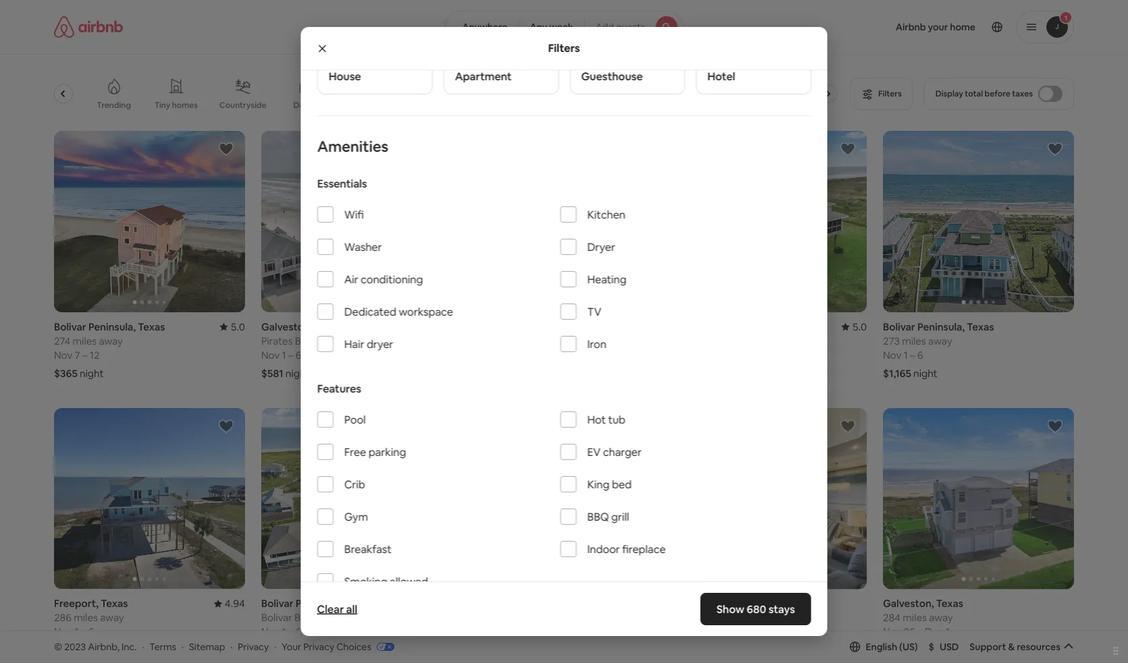 Task type: vqa. For each thing, say whether or not it's contained in the screenshot.


Task type: describe. For each thing, give the bounding box(es) containing it.
nov 1 – 6 $534 night
[[469, 626, 518, 657]]

resources
[[1017, 641, 1061, 653]]

house
[[328, 69, 361, 83]]

sitemap
[[189, 641, 225, 653]]

5.0 out of 5 average rating image
[[220, 320, 245, 333]]

bolivar for 273
[[883, 320, 915, 333]]

night inside nov 1 – 6 $534 night
[[494, 644, 518, 657]]

night inside galveston, texas 284 miles away nov 1 – 6 $1,504 night
[[709, 644, 733, 657]]

add guests button
[[584, 11, 683, 43]]

bolivar peninsula, texas 274 miles away nov 7 – 12 $365 night
[[54, 320, 165, 380]]

texas inside galveston, texas 284 miles away nov 1 – 6 $1,504 night
[[729, 598, 756, 611]]

terms · sitemap · privacy
[[149, 641, 269, 653]]

away inside bolivar peninsula, texas 273 miles away nov 1 – 6 $1,165 night
[[928, 334, 952, 348]]

(us)
[[899, 641, 918, 653]]

night inside the galveston, texas 284 miles away nov 26 – dec 1 $275 night
[[908, 644, 932, 657]]

2 privacy from the left
[[303, 641, 334, 653]]

your privacy choices link
[[282, 641, 394, 654]]

6 inside galveston, texas pirates beach nov 1 – 6 $581 night
[[296, 349, 302, 362]]

miles for galveston, texas 284 miles away nov 26 – dec 1 $275 night
[[903, 612, 927, 625]]

iron
[[587, 337, 606, 351]]

4 · from the left
[[274, 641, 276, 653]]

washer
[[344, 240, 382, 254]]

dryer
[[366, 337, 393, 351]]

english (us)
[[866, 641, 918, 653]]

night inside bolivar peninsula, texas 274 miles away nov 7 – 12 $365 night
[[80, 367, 104, 380]]

essentials
[[317, 177, 367, 190]]

bolivar for bolivar
[[261, 598, 293, 611]]

$1,504
[[676, 644, 707, 657]]

texas inside bolivar peninsula, texas 273 miles away nov 1 – 6 $1,165 night
[[967, 320, 994, 333]]

tiny
[[155, 100, 171, 110]]

nov inside galveston, texas pirates beach nov 1 – 6 $581 night
[[261, 349, 280, 362]]

$
[[929, 641, 934, 653]]

total
[[965, 88, 983, 99]]

286
[[54, 612, 72, 625]]

english
[[866, 641, 897, 653]]

1 inside galveston, texas pirates beach nov 1 – 6 $581 night
[[282, 349, 286, 362]]

show map
[[533, 582, 579, 594]]

nov inside bolivar peninsula, texas bolivar beach nov 1 – 6 $403 night
[[261, 626, 280, 639]]

2 add to wishlist: bolivar peninsula, texas image from the left
[[1047, 141, 1063, 157]]

anywhere
[[462, 21, 508, 33]]

show for show 680 stays
[[716, 603, 744, 616]]

miles for galveston, texas 284 miles away nov 1 – 6 $1,504 night
[[696, 612, 720, 625]]

texas inside bolivar peninsula, texas 274 miles away nov 7 – 12 $365 night
[[138, 320, 165, 333]]

support
[[970, 641, 1006, 653]]

– inside galveston, texas pirates beach nov 1 – 6 $581 night
[[288, 349, 293, 362]]

1 add to wishlist: bolivar peninsula, texas image from the left
[[840, 141, 856, 157]]

allowed
[[389, 575, 428, 589]]

indoor
[[587, 542, 620, 556]]

1 inside the galveston, texas 284 miles away nov 26 – dec 1 $275 night
[[946, 626, 950, 639]]

away for galveston, texas 284 miles away nov 26 – dec 1 $275 night
[[929, 612, 953, 625]]

5.0 out of 5 average rating image
[[842, 320, 867, 333]]

284 for nov 1 – 6
[[676, 612, 693, 625]]

amenities
[[317, 137, 388, 156]]

freeport, texas 286 miles away nov 1 – 6 $390 night
[[54, 598, 128, 657]]

– inside nov 1 – 6 $534 night
[[496, 626, 501, 639]]

1 inside nov 1 – 6 $534 night
[[489, 626, 493, 639]]

clear
[[317, 603, 344, 616]]

filters dialog
[[301, 0, 827, 664]]

miles for freeport, texas 286 miles away nov 1 – 6 $390 night
[[74, 612, 98, 625]]

air
[[344, 272, 358, 286]]

free parking
[[344, 445, 406, 459]]

week
[[549, 21, 573, 33]]

night inside galveston, texas pirates beach nov 1 – 6 $581 night
[[285, 367, 309, 380]]

nov inside the galveston, texas 284 miles away nov 26 – dec 1 $275 night
[[883, 626, 901, 639]]

show map button
[[519, 572, 609, 604]]

your privacy choices
[[282, 641, 371, 653]]

6 inside "freeport, texas 286 miles away nov 1 – 6 $390 night"
[[88, 626, 94, 639]]

bolivar for 274
[[54, 320, 86, 333]]

away for galveston, texas 284 miles away nov 1 – 6 $1,504 night
[[722, 612, 746, 625]]

english (us) button
[[850, 641, 918, 653]]

clear all
[[317, 603, 357, 616]]

©
[[54, 641, 62, 653]]

$390
[[54, 644, 78, 657]]

any week
[[530, 21, 573, 33]]

273
[[883, 334, 900, 348]]

$1,165
[[883, 367, 911, 380]]

heating
[[587, 272, 626, 286]]

bolivar up your at the left
[[261, 612, 292, 625]]

add to wishlist: freeport, texas image
[[218, 418, 234, 435]]

none search field containing anywhere
[[445, 11, 683, 43]]

$ usd
[[929, 641, 959, 653]]

guesthouse button
[[569, 8, 685, 95]]

profile element
[[699, 0, 1074, 54]]

© 2023 airbnb, inc. ·
[[54, 641, 144, 653]]

$275
[[883, 644, 906, 657]]

5.0 for 5.0 out of 5 average rating icon
[[852, 320, 867, 333]]

indoor fireplace
[[587, 542, 665, 556]]

gym
[[344, 510, 368, 524]]

nov inside "freeport, texas 286 miles away nov 1 – 6 $390 night"
[[54, 626, 72, 639]]

miles inside bolivar peninsula, texas 274 miles away nov 7 – 12 $365 night
[[73, 334, 97, 348]]

nov inside nov 1 – 6 $534 night
[[469, 626, 487, 639]]

any
[[530, 21, 547, 33]]

1 inside galveston, texas 284 miles away nov 1 – 6 $1,504 night
[[696, 626, 701, 639]]

tv
[[587, 305, 601, 319]]

3 · from the left
[[230, 641, 233, 653]]

peninsula, for 6
[[917, 320, 965, 333]]

peninsula, for $403
[[296, 598, 343, 611]]

homes
[[172, 100, 198, 110]]

choices
[[336, 641, 371, 653]]

tub
[[608, 413, 625, 427]]

galveston, texas 284 miles away nov 1 – 6 $1,504 night
[[676, 598, 756, 657]]

support & resources
[[970, 641, 1061, 653]]

dedicated
[[344, 305, 396, 319]]

galveston, texas 284 miles away nov 26 – dec 1 $275 night
[[883, 598, 963, 657]]

texas inside galveston, texas pirates beach nov 1 – 6 $581 night
[[314, 320, 342, 333]]

6 inside nov 1 – 6 $534 night
[[503, 626, 509, 639]]

4.82
[[432, 320, 452, 333]]

6 inside galveston, texas 284 miles away nov 1 – 6 $1,504 night
[[710, 626, 716, 639]]

inc.
[[122, 641, 137, 653]]

night inside bolivar peninsula, texas bolivar beach nov 1 – 6 $403 night
[[287, 644, 311, 657]]

dryer
[[587, 240, 615, 254]]

hot
[[587, 413, 606, 427]]

workspace
[[398, 305, 453, 319]]

nov inside bolivar peninsula, texas 273 miles away nov 1 – 6 $1,165 night
[[883, 349, 901, 362]]

bbq grill
[[587, 510, 629, 524]]

1 inside "freeport, texas 286 miles away nov 1 – 6 $390 night"
[[75, 626, 79, 639]]

6 inside bolivar peninsula, texas 273 miles away nov 1 – 6 $1,165 night
[[917, 349, 923, 362]]



Task type: locate. For each thing, give the bounding box(es) containing it.
$365
[[54, 367, 77, 380]]

texas inside bolivar peninsula, texas bolivar beach nov 1 – 6 $403 night
[[345, 598, 372, 611]]

privacy link
[[238, 641, 269, 653]]

galveston, inside galveston, texas pirates beach nov 1 – 6 $581 night
[[261, 320, 312, 333]]

night right $1,165
[[913, 367, 938, 380]]

284 for nov 26 – dec 1
[[883, 612, 901, 625]]

away inside "freeport, texas 286 miles away nov 1 – 6 $390 night"
[[100, 612, 124, 625]]

privacy left your at the left
[[238, 641, 269, 653]]

support & resources button
[[970, 641, 1074, 653]]

galveston, inside the galveston, texas 284 miles away nov 26 – dec 1 $275 night
[[883, 598, 934, 611]]

add to wishlist: bolivar peninsula, texas image
[[218, 141, 234, 157]]

0 vertical spatial show
[[533, 582, 557, 594]]

– inside "freeport, texas 286 miles away nov 1 – 6 $390 night"
[[81, 626, 86, 639]]

miles inside "freeport, texas 286 miles away nov 1 – 6 $390 night"
[[74, 612, 98, 625]]

$534
[[469, 644, 492, 657]]

galveston, up pirates
[[261, 320, 312, 333]]

night right $1,504 at bottom
[[709, 644, 733, 657]]

nov up "$534"
[[469, 626, 487, 639]]

galveston, up $1,504 at bottom
[[676, 598, 727, 611]]

0 horizontal spatial privacy
[[238, 641, 269, 653]]

add guests
[[596, 21, 645, 33]]

bolivar
[[54, 320, 86, 333], [883, 320, 915, 333], [261, 598, 293, 611], [261, 612, 292, 625]]

1 up $1,504 at bottom
[[696, 626, 701, 639]]

trending
[[97, 100, 131, 110]]

beach inside bolivar peninsula, texas bolivar beach nov 1 – 6 $403 night
[[295, 612, 323, 625]]

ev charger
[[587, 445, 641, 459]]

1 horizontal spatial add to wishlist: bolivar peninsula, texas image
[[1047, 141, 1063, 157]]

breakfast
[[344, 542, 391, 556]]

bolivar right 4.94
[[261, 598, 293, 611]]

free
[[344, 445, 366, 459]]

taxes
[[1012, 88, 1033, 99]]

show left '680'
[[716, 603, 744, 616]]

bolivar peninsula, texas bolivar beach nov 1 – 6 $403 night
[[261, 598, 372, 657]]

miles inside bolivar peninsula, texas 273 miles away nov 1 – 6 $1,165 night
[[902, 334, 926, 348]]

284 inside galveston, texas 284 miles away nov 1 – 6 $1,504 night
[[676, 612, 693, 625]]

pirates
[[261, 334, 293, 348]]

conditioning
[[360, 272, 423, 286]]

None search field
[[445, 11, 683, 43]]

group containing beachfront
[[31, 68, 850, 120]]

away inside bolivar peninsula, texas 274 miles away nov 7 – 12 $365 night
[[99, 334, 123, 348]]

peninsula, inside bolivar peninsula, texas 273 miles away nov 1 – 6 $1,165 night
[[917, 320, 965, 333]]

· left privacy link
[[230, 641, 233, 653]]

terms
[[149, 641, 176, 653]]

bed
[[612, 478, 631, 491]]

privacy
[[238, 641, 269, 653], [303, 641, 334, 653]]

0 horizontal spatial peninsula,
[[88, 320, 136, 333]]

– inside bolivar peninsula, texas bolivar beach nov 1 – 6 $403 night
[[288, 626, 293, 639]]

nov
[[54, 349, 72, 362], [261, 349, 280, 362], [883, 349, 901, 362], [54, 626, 72, 639], [261, 626, 280, 639], [469, 626, 487, 639], [676, 626, 694, 639], [883, 626, 901, 639]]

show left the map
[[533, 582, 557, 594]]

1 inside bolivar peninsula, texas 273 miles away nov 1 – 6 $1,165 night
[[904, 349, 908, 362]]

airbnb,
[[88, 641, 119, 653]]

miles inside galveston, texas 284 miles away nov 1 – 6 $1,504 night
[[696, 612, 720, 625]]

away left '680'
[[722, 612, 746, 625]]

2 beach from the top
[[295, 612, 323, 625]]

show for show map
[[533, 582, 557, 594]]

king bed
[[587, 478, 631, 491]]

284 up english (us)
[[883, 612, 901, 625]]

2 horizontal spatial peninsula,
[[917, 320, 965, 333]]

nov down pirates
[[261, 349, 280, 362]]

0 horizontal spatial 284
[[676, 612, 693, 625]]

nov up english (us)
[[883, 626, 901, 639]]

1 horizontal spatial galveston,
[[676, 598, 727, 611]]

galveston, for –
[[261, 320, 312, 333]]

ev
[[587, 445, 600, 459]]

miles inside the galveston, texas 284 miles away nov 26 – dec 1 $275 night
[[903, 612, 927, 625]]

house button
[[317, 8, 432, 95]]

1 horizontal spatial privacy
[[303, 641, 334, 653]]

add to wishlist: bolivar peninsula, texas image
[[840, 141, 856, 157], [1047, 141, 1063, 157]]

pool
[[344, 413, 365, 427]]

1 5.0 from the left
[[231, 320, 245, 333]]

galveston, up 26
[[883, 598, 934, 611]]

284
[[676, 612, 693, 625], [883, 612, 901, 625]]

1 down pirates
[[282, 349, 286, 362]]

6 inside bolivar peninsula, texas bolivar beach nov 1 – 6 $403 night
[[296, 626, 302, 639]]

display total before taxes
[[935, 88, 1033, 99]]

nov inside bolivar peninsula, texas 274 miles away nov 7 – 12 $365 night
[[54, 349, 72, 362]]

284 up $1,504 at bottom
[[676, 612, 693, 625]]

1 horizontal spatial 284
[[883, 612, 901, 625]]

bolivar peninsula, texas 273 miles away nov 1 – 6 $1,165 night
[[883, 320, 994, 380]]

12
[[90, 349, 100, 362]]

– inside galveston, texas 284 miles away nov 1 – 6 $1,504 night
[[703, 626, 708, 639]]

away inside galveston, texas 284 miles away nov 1 – 6 $1,504 night
[[722, 612, 746, 625]]

4.94 out of 5 average rating image
[[214, 598, 245, 611]]

stays
[[768, 603, 795, 616]]

parking
[[368, 445, 406, 459]]

hotel
[[707, 69, 735, 83]]

nov down 273
[[883, 349, 901, 362]]

away up airbnb,
[[100, 612, 124, 625]]

1 beach from the top
[[295, 334, 324, 348]]

peninsula, inside bolivar peninsula, texas bolivar beach nov 1 – 6 $403 night
[[296, 598, 343, 611]]

nov left 7
[[54, 349, 72, 362]]

1 horizontal spatial peninsula,
[[296, 598, 343, 611]]

usd
[[940, 641, 959, 653]]

texas inside the galveston, texas 284 miles away nov 26 – dec 1 $275 night
[[936, 598, 963, 611]]

add
[[596, 21, 614, 33]]

galveston, for 26
[[883, 598, 934, 611]]

miles up 26
[[903, 612, 927, 625]]

beach inside galveston, texas pirates beach nov 1 – 6 $581 night
[[295, 334, 324, 348]]

nov down 286
[[54, 626, 72, 639]]

beachfront
[[31, 100, 74, 110]]

away up '12'
[[99, 334, 123, 348]]

display
[[935, 88, 963, 99]]

charger
[[603, 445, 641, 459]]

– inside bolivar peninsula, texas 274 miles away nov 7 – 12 $365 night
[[82, 349, 87, 362]]

1 right the 'dec' at right
[[946, 626, 950, 639]]

680
[[747, 603, 766, 616]]

away inside the galveston, texas 284 miles away nov 26 – dec 1 $275 night
[[929, 612, 953, 625]]

night right the $390 at the left
[[80, 644, 104, 657]]

1 up $1,165
[[904, 349, 908, 362]]

texas inside "freeport, texas 286 miles away nov 1 – 6 $390 night"
[[101, 598, 128, 611]]

all
[[346, 603, 357, 616]]

features
[[317, 382, 361, 396]]

0 horizontal spatial show
[[533, 582, 557, 594]]

nov up $403
[[261, 626, 280, 639]]

1 horizontal spatial 5.0
[[852, 320, 867, 333]]

$581
[[261, 367, 283, 380]]

hotel button
[[696, 8, 811, 95]]

show 680 stays
[[716, 603, 795, 616]]

1 up 2023
[[75, 626, 79, 639]]

castles
[[817, 100, 845, 110]]

galveston, inside galveston, texas 284 miles away nov 1 – 6 $1,504 night
[[676, 598, 727, 611]]

domes
[[294, 100, 321, 110]]

2 horizontal spatial galveston,
[[883, 598, 934, 611]]

add to wishlist: galveston, texas image
[[840, 418, 856, 435]]

bolivar inside bolivar peninsula, texas 274 miles away nov 7 – 12 $365 night
[[54, 320, 86, 333]]

fireplace
[[622, 542, 665, 556]]

away for freeport, texas 286 miles away nov 1 – 6 $390 night
[[100, 612, 124, 625]]

miles down the freeport,
[[74, 612, 98, 625]]

apartment
[[455, 69, 511, 83]]

night right "$534"
[[494, 644, 518, 657]]

guests
[[616, 21, 645, 33]]

freeport,
[[54, 598, 99, 611]]

7
[[75, 349, 80, 362]]

6
[[296, 349, 302, 362], [917, 349, 923, 362], [88, 626, 94, 639], [296, 626, 302, 639], [503, 626, 509, 639], [710, 626, 716, 639]]

galveston, texas pirates beach nov 1 – 6 $581 night
[[261, 320, 342, 380]]

dec
[[925, 626, 944, 639]]

peninsula, inside bolivar peninsula, texas 274 miles away nov 7 – 12 $365 night
[[88, 320, 136, 333]]

miles
[[73, 334, 97, 348], [902, 334, 926, 348], [74, 612, 98, 625], [696, 612, 720, 625], [903, 612, 927, 625]]

show inside button
[[533, 582, 557, 594]]

1 inside bolivar peninsula, texas bolivar beach nov 1 – 6 $403 night
[[282, 626, 286, 639]]

smoking
[[344, 575, 387, 589]]

· left your at the left
[[274, 641, 276, 653]]

terms link
[[149, 641, 176, 653]]

5.0 for 5.0 out of 5 average rating image
[[231, 320, 245, 333]]

galveston, for 1
[[676, 598, 727, 611]]

· right terms
[[182, 641, 184, 653]]

1 privacy from the left
[[238, 641, 269, 653]]

274
[[54, 334, 70, 348]]

clear all button
[[310, 596, 364, 623]]

add to wishlist: galveston, texas image
[[1047, 418, 1063, 435]]

2 · from the left
[[182, 641, 184, 653]]

– inside the galveston, texas 284 miles away nov 26 – dec 1 $275 night
[[917, 626, 923, 639]]

night down '12'
[[80, 367, 104, 380]]

hot tub
[[587, 413, 625, 427]]

beach right pirates
[[295, 334, 324, 348]]

· right inc.
[[142, 641, 144, 653]]

284 inside the galveston, texas 284 miles away nov 26 – dec 1 $275 night
[[883, 612, 901, 625]]

bolivar inside bolivar peninsula, texas 273 miles away nov 1 – 6 $1,165 night
[[883, 320, 915, 333]]

crib
[[344, 478, 365, 491]]

1 284 from the left
[[676, 612, 693, 625]]

2023
[[64, 641, 86, 653]]

0 horizontal spatial galveston,
[[261, 320, 312, 333]]

·
[[142, 641, 144, 653], [182, 641, 184, 653], [230, 641, 233, 653], [274, 641, 276, 653]]

1 vertical spatial beach
[[295, 612, 323, 625]]

$403
[[261, 644, 285, 657]]

&
[[1008, 641, 1015, 653]]

bbq
[[587, 510, 609, 524]]

nov inside galveston, texas 284 miles away nov 1 – 6 $1,504 night
[[676, 626, 694, 639]]

peninsula, for 12
[[88, 320, 136, 333]]

night down 26
[[908, 644, 932, 657]]

king
[[587, 478, 609, 491]]

anywhere button
[[445, 11, 519, 43]]

miles up $1,504 at bottom
[[696, 612, 720, 625]]

any week button
[[518, 11, 585, 43]]

privacy right your at the left
[[303, 641, 334, 653]]

nov up $1,504 at bottom
[[676, 626, 694, 639]]

0 horizontal spatial add to wishlist: bolivar peninsula, texas image
[[840, 141, 856, 157]]

show inside filters dialog
[[716, 603, 744, 616]]

beach up your at the left
[[295, 612, 323, 625]]

miles up 7
[[73, 334, 97, 348]]

miles right 273
[[902, 334, 926, 348]]

1 vertical spatial show
[[716, 603, 744, 616]]

smoking allowed
[[344, 575, 428, 589]]

bolivar up 274
[[54, 320, 86, 333]]

sitemap link
[[189, 641, 225, 653]]

away right 273
[[928, 334, 952, 348]]

map
[[559, 582, 579, 594]]

away up the 'dec' at right
[[929, 612, 953, 625]]

0 vertical spatial beach
[[295, 334, 324, 348]]

– inside bolivar peninsula, texas 273 miles away nov 1 – 6 $1,165 night
[[910, 349, 915, 362]]

1 up your at the left
[[282, 626, 286, 639]]

1 · from the left
[[142, 641, 144, 653]]

hair
[[344, 337, 364, 351]]

tiny homes
[[155, 100, 198, 110]]

guesthouse
[[581, 69, 643, 83]]

2 5.0 from the left
[[852, 320, 867, 333]]

night right $403
[[287, 644, 311, 657]]

0 horizontal spatial 5.0
[[231, 320, 245, 333]]

26
[[904, 626, 915, 639]]

night right '$581'
[[285, 367, 309, 380]]

countryside
[[220, 100, 267, 110]]

night inside bolivar peninsula, texas 273 miles away nov 1 – 6 $1,165 night
[[913, 367, 938, 380]]

1 up "$534"
[[489, 626, 493, 639]]

1 horizontal spatial show
[[716, 603, 744, 616]]

bolivar up 273
[[883, 320, 915, 333]]

2 284 from the left
[[883, 612, 901, 625]]

group
[[31, 68, 850, 120], [54, 131, 245, 312], [261, 131, 452, 312], [469, 131, 660, 312], [676, 131, 867, 312], [883, 131, 1074, 312], [54, 408, 245, 590], [261, 408, 452, 590], [469, 408, 660, 590], [676, 408, 867, 590], [883, 408, 1074, 590]]

night inside "freeport, texas 286 miles away nov 1 – 6 $390 night"
[[80, 644, 104, 657]]



